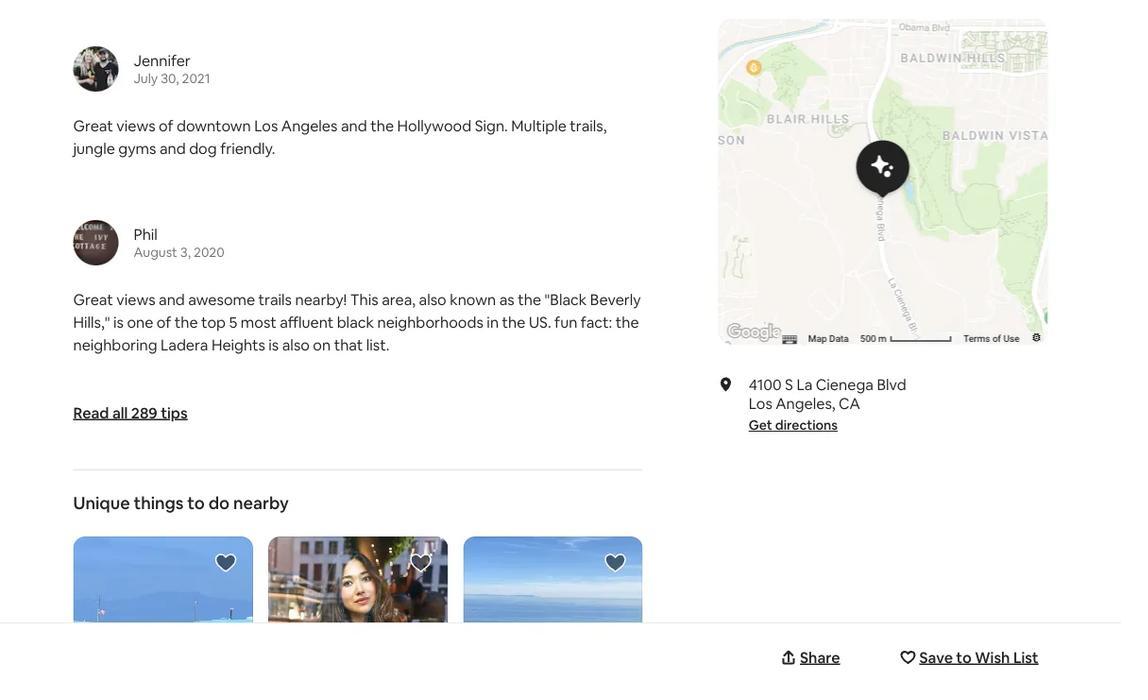 Task type: locate. For each thing, give the bounding box(es) containing it.
1 vertical spatial great
[[73, 289, 113, 309]]

of inside great views and awesome trails nearby! this area, also known as the "black beverly hills," is one of the top 5 most affluent black neighborhoods in the us.  fun fact: the neighboring ladera heights is also on that list.
[[157, 312, 171, 331]]

los
[[254, 116, 278, 135], [749, 393, 773, 413]]

great for great views of downtown los angeles and the hollywood sign. multiple trails, jungle gyms and dog friendly.
[[73, 116, 113, 135]]

save this experience image
[[214, 551, 237, 574], [409, 551, 432, 574]]

1 vertical spatial of
[[157, 312, 171, 331]]

500 m button
[[855, 332, 958, 345]]

neighboring
[[73, 335, 157, 354]]

500
[[860, 333, 876, 344]]

the up the ladera
[[175, 312, 198, 331]]

dog
[[189, 138, 217, 158]]

list.
[[366, 335, 390, 354]]

and right the angeles
[[341, 116, 367, 135]]

to left do
[[187, 492, 205, 514]]

1 vertical spatial los
[[749, 393, 773, 413]]

also
[[419, 289, 447, 309], [282, 335, 310, 354]]

30,
[[161, 70, 179, 87]]

great views and awesome trails nearby! this area, also known as the "black beverly hills," is one of the top 5 most affluent black neighborhoods in the us.  fun fact: the neighboring ladera heights is also on that list.
[[73, 289, 641, 354]]

1 horizontal spatial save this experience image
[[409, 551, 432, 574]]

all
[[112, 403, 128, 422]]

and up the ladera
[[159, 289, 185, 309]]

5
[[229, 312, 237, 331]]

nearby
[[233, 492, 289, 514]]

ca
[[839, 393, 861, 413]]

is down most
[[269, 335, 279, 354]]

0 horizontal spatial save this experience image
[[214, 551, 237, 574]]

things
[[134, 492, 184, 514]]

great inside great views of downtown los angeles and the hollywood sign. multiple trails, jungle gyms and dog friendly.
[[73, 116, 113, 135]]

angeles,
[[776, 393, 836, 413]]

of
[[159, 116, 173, 135], [157, 312, 171, 331], [993, 333, 1001, 344]]

ladera
[[161, 335, 208, 354]]

1 horizontal spatial also
[[419, 289, 447, 309]]

views up one
[[116, 289, 155, 309]]

0 vertical spatial of
[[159, 116, 173, 135]]

1 horizontal spatial to
[[956, 648, 972, 667]]

2 views from the top
[[116, 289, 155, 309]]

1 horizontal spatial los
[[749, 393, 773, 413]]

read all 289 tips button
[[64, 394, 197, 432]]

directions
[[775, 417, 838, 434]]

map
[[808, 333, 827, 344]]

is
[[113, 312, 124, 331], [269, 335, 279, 354]]

report errors in the road map or imagery to google image
[[1031, 332, 1042, 343]]

get
[[749, 417, 773, 434]]

0 horizontal spatial los
[[254, 116, 278, 135]]

1 great from the top
[[73, 116, 113, 135]]

great up hills,"
[[73, 289, 113, 309]]

is left one
[[113, 312, 124, 331]]

0 vertical spatial and
[[341, 116, 367, 135]]

trails
[[258, 289, 292, 309]]

the left the "hollywood"
[[370, 116, 394, 135]]

1 horizontal spatial is
[[269, 335, 279, 354]]

august
[[134, 244, 177, 261]]

0 horizontal spatial is
[[113, 312, 124, 331]]

great
[[73, 116, 113, 135], [73, 289, 113, 309]]

500 m
[[860, 333, 889, 344]]

great for great views and awesome trails nearby! this area, also known as the "black beverly hills," is one of the top 5 most affluent black neighborhoods in the us.  fun fact: the neighboring ladera heights is also on that list.
[[73, 289, 113, 309]]

of down 30, at the top left of page
[[159, 116, 173, 135]]

also up 'neighborhoods'
[[419, 289, 447, 309]]

map region
[[711, 0, 1121, 582]]

wish
[[975, 648, 1010, 667]]

2 vertical spatial and
[[159, 289, 185, 309]]

map data
[[808, 333, 849, 344]]

and left dog
[[160, 138, 186, 158]]

fun
[[555, 312, 578, 331]]

1 vertical spatial also
[[282, 335, 310, 354]]

the inside great views of downtown los angeles and the hollywood sign. multiple trails, jungle gyms and dog friendly.
[[370, 116, 394, 135]]

save to wish list button
[[897, 639, 1048, 676]]

los up get
[[749, 393, 773, 413]]

0 vertical spatial is
[[113, 312, 124, 331]]

2 save this experience image from the left
[[409, 551, 432, 574]]

google image
[[723, 320, 786, 345]]

unique
[[73, 492, 130, 514]]

one
[[127, 312, 153, 331]]

phil image
[[73, 220, 119, 265]]

0 vertical spatial great
[[73, 116, 113, 135]]

los up friendly.
[[254, 116, 278, 135]]

friendly.
[[220, 138, 275, 158]]

1 save this experience image from the left
[[214, 551, 237, 574]]

0 vertical spatial views
[[116, 116, 155, 135]]

of right one
[[157, 312, 171, 331]]

views inside great views and awesome trails nearby! this area, also known as the "black beverly hills," is one of the top 5 most affluent black neighborhoods in the us.  fun fact: the neighboring ladera heights is also on that list.
[[116, 289, 155, 309]]

july
[[134, 70, 158, 87]]

read
[[73, 403, 109, 422]]

s
[[785, 375, 793, 394]]

to right save
[[956, 648, 972, 667]]

the down beverly
[[616, 312, 639, 331]]

most
[[241, 312, 277, 331]]

jungle
[[73, 138, 115, 158]]

1 views from the top
[[116, 116, 155, 135]]

to inside button
[[956, 648, 972, 667]]

read all 289 tips
[[73, 403, 188, 422]]

the
[[370, 116, 394, 135], [518, 289, 541, 309], [175, 312, 198, 331], [502, 312, 526, 331], [616, 312, 639, 331]]

1 vertical spatial views
[[116, 289, 155, 309]]

0 vertical spatial to
[[187, 492, 205, 514]]

views up gyms
[[116, 116, 155, 135]]

2 great from the top
[[73, 289, 113, 309]]

of left use
[[993, 333, 1001, 344]]

jennifer image
[[73, 46, 119, 91]]

top
[[201, 312, 226, 331]]

great up jungle
[[73, 116, 113, 135]]

also down affluent
[[282, 335, 310, 354]]

to
[[187, 492, 205, 514], [956, 648, 972, 667]]

cienega
[[816, 375, 874, 394]]

0 vertical spatial los
[[254, 116, 278, 135]]

3,
[[180, 244, 191, 261]]

great inside great views and awesome trails nearby! this area, also known as the "black beverly hills," is one of the top 5 most affluent black neighborhoods in the us.  fun fact: the neighboring ladera heights is also on that list.
[[73, 289, 113, 309]]

area,
[[382, 289, 416, 309]]

m
[[879, 333, 887, 344]]

keyboard shortcuts image
[[782, 335, 797, 344]]

views inside great views of downtown los angeles and the hollywood sign. multiple trails, jungle gyms and dog friendly.
[[116, 116, 155, 135]]

views
[[116, 116, 155, 135], [116, 289, 155, 309]]

1 vertical spatial to
[[956, 648, 972, 667]]

views for and
[[116, 289, 155, 309]]

and
[[341, 116, 367, 135], [160, 138, 186, 158], [159, 289, 185, 309]]

2 vertical spatial of
[[993, 333, 1001, 344]]



Task type: describe. For each thing, give the bounding box(es) containing it.
in
[[487, 312, 499, 331]]

gyms
[[118, 138, 156, 158]]

use
[[1004, 333, 1020, 344]]

black
[[337, 312, 374, 331]]

sign.
[[475, 116, 508, 135]]

downtown
[[177, 116, 251, 135]]

neighborhoods
[[377, 312, 484, 331]]

terms of use
[[964, 333, 1020, 344]]

terms
[[964, 333, 990, 344]]

map data button
[[808, 332, 849, 345]]

1 vertical spatial is
[[269, 335, 279, 354]]

unique things to do nearby
[[73, 492, 289, 514]]

los inside great views of downtown los angeles and the hollywood sign. multiple trails, jungle gyms and dog friendly.
[[254, 116, 278, 135]]

of inside great views of downtown los angeles and the hollywood sign. multiple trails, jungle gyms and dog friendly.
[[159, 116, 173, 135]]

jennifer
[[134, 50, 191, 70]]

save
[[919, 648, 953, 667]]

get directions link
[[749, 417, 838, 434]]

angeles
[[281, 116, 338, 135]]

fact:
[[581, 312, 612, 331]]

share button
[[777, 639, 850, 676]]

289
[[131, 403, 158, 422]]

0 vertical spatial also
[[419, 289, 447, 309]]

awesome
[[188, 289, 255, 309]]

and inside great views and awesome trails nearby! this area, also known as the "black beverly hills," is one of the top 5 most affluent black neighborhoods in the us.  fun fact: the neighboring ladera heights is also on that list.
[[159, 289, 185, 309]]

los inside 4100 s la cienega blvd los angeles, ca get directions
[[749, 393, 773, 413]]

on
[[313, 335, 331, 354]]

terms of use link
[[964, 333, 1020, 344]]

this
[[350, 289, 379, 309]]

us.
[[529, 312, 551, 331]]

the right in on the left
[[502, 312, 526, 331]]

jennifer image
[[73, 46, 119, 91]]

known
[[450, 289, 496, 309]]

data
[[830, 333, 849, 344]]

4100 s la cienega blvd los angeles, ca get directions
[[749, 375, 907, 434]]

0 horizontal spatial to
[[187, 492, 205, 514]]

share
[[800, 648, 840, 667]]

phil image
[[73, 220, 119, 265]]

phil august 3, 2020
[[134, 224, 224, 261]]

list
[[1013, 648, 1039, 667]]

1 vertical spatial and
[[160, 138, 186, 158]]

hollywood
[[397, 116, 472, 135]]

great views of downtown los angeles and the hollywood sign. multiple trails, jungle gyms and dog friendly.
[[73, 116, 607, 158]]

beverly
[[590, 289, 641, 309]]

views for of
[[116, 116, 155, 135]]

the right as
[[518, 289, 541, 309]]

phil
[[134, 224, 158, 244]]

2020
[[194, 244, 224, 261]]

"black
[[545, 289, 587, 309]]

affluent
[[280, 312, 334, 331]]

4100
[[749, 375, 782, 394]]

0 horizontal spatial also
[[282, 335, 310, 354]]

heights
[[212, 335, 265, 354]]

multiple
[[511, 116, 567, 135]]

save this experience image
[[604, 551, 627, 574]]

2021
[[182, 70, 210, 87]]

hills,"
[[73, 312, 110, 331]]

do
[[208, 492, 230, 514]]

blvd
[[877, 375, 907, 394]]

tips
[[161, 403, 188, 422]]

as
[[499, 289, 515, 309]]

la
[[797, 375, 813, 394]]

save to wish list
[[919, 648, 1039, 667]]

trails,
[[570, 116, 607, 135]]

that
[[334, 335, 363, 354]]

nearby!
[[295, 289, 347, 309]]

jennifer july 30, 2021
[[134, 50, 210, 87]]



Task type: vqa. For each thing, say whether or not it's contained in the screenshot.
Save to Wish List button
yes



